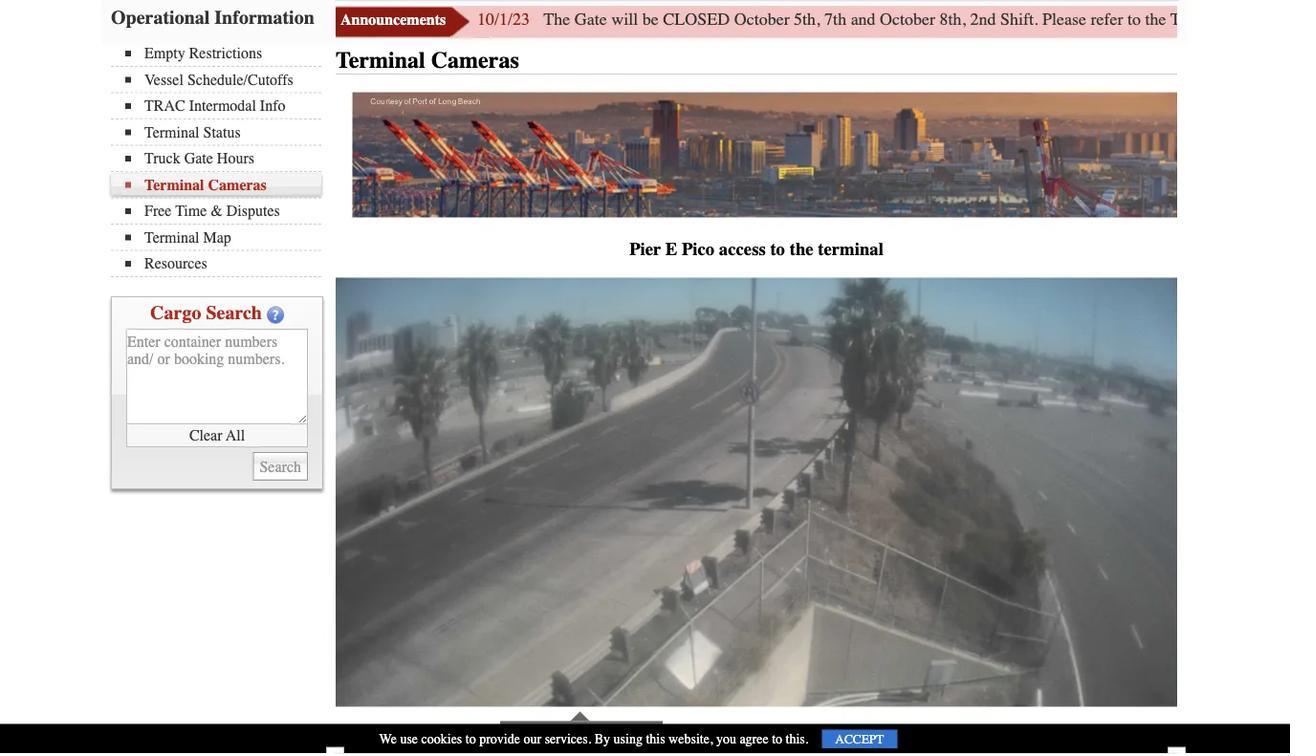 Task type: vqa. For each thing, say whether or not it's contained in the screenshot.
using
yes



Task type: describe. For each thing, give the bounding box(es) containing it.
&
[[211, 203, 223, 221]]

pico
[[682, 240, 715, 260]]

access
[[719, 240, 766, 260]]

hours inside empty restrictions vessel schedule/cutoffs trac intermodal info terminal status truck gate hours terminal cameras free time & disputes terminal map resources
[[217, 150, 254, 168]]

terminal cameras link
[[125, 177, 322, 194]]

terminal status link
[[125, 124, 322, 142]]

1 horizontal spatial truck
[[1171, 10, 1211, 30]]

cargo
[[150, 303, 201, 325]]

truck gate hours link
[[125, 150, 322, 168]]

empty restrictions vessel schedule/cutoffs trac intermodal info terminal status truck gate hours terminal cameras free time & disputes terminal map resources
[[144, 45, 293, 273]]

refer
[[1091, 10, 1124, 30]]

map
[[203, 229, 231, 247]]

schedule/cutoffs
[[187, 71, 293, 89]]

to right refer
[[1128, 10, 1142, 30]]

agree
[[740, 732, 769, 748]]

0 vertical spatial hours
[[1253, 10, 1291, 30]]

gate inside empty restrictions vessel schedule/cutoffs trac intermodal info terminal status truck gate hours terminal cameras free time & disputes terminal map resources
[[184, 150, 213, 168]]

and
[[851, 10, 876, 30]]

this
[[646, 732, 666, 748]]

2 horizontal spatial gate
[[1216, 10, 1248, 30]]

terminal down "announcements"
[[336, 48, 426, 74]]

closed
[[663, 10, 730, 30]]

info
[[260, 98, 286, 115]]

to right the cookies
[[466, 732, 476, 748]]

resources link
[[125, 255, 322, 273]]

resources
[[144, 255, 207, 273]]

status
[[203, 124, 241, 142]]

trac
[[144, 98, 185, 115]]

terminal down trac
[[144, 124, 200, 142]]

using
[[614, 732, 643, 748]]

truck inside empty restrictions vessel schedule/cutoffs trac intermodal info terminal status truck gate hours terminal cameras free time & disputes terminal map resources
[[144, 150, 181, 168]]

pier e pico access to the terminal
[[630, 240, 884, 260]]

please
[[1043, 10, 1087, 30]]

free
[[144, 203, 172, 221]]

7th
[[825, 10, 847, 30]]

0 horizontal spatial the
[[790, 240, 814, 260]]

time
[[175, 203, 207, 221]]

operational
[[111, 7, 210, 29]]

empty restrictions link
[[125, 45, 322, 63]]

8th,
[[940, 10, 967, 30]]

search
[[206, 303, 262, 325]]

2nd
[[971, 10, 997, 30]]

trac intermodal info link
[[125, 98, 322, 115]]

cameras inside empty restrictions vessel schedule/cutoffs trac intermodal info terminal status truck gate hours terminal cameras free time & disputes terminal map resources
[[208, 177, 267, 194]]

to right access
[[771, 240, 786, 260]]

information
[[215, 7, 315, 29]]

vessel schedule/cutoffs link
[[125, 71, 322, 89]]

menu bar containing empty restrictions
[[111, 43, 331, 278]]

operational information
[[111, 7, 315, 29]]

to left "this."
[[772, 732, 783, 748]]



Task type: locate. For each thing, give the bounding box(es) containing it.
accept button
[[822, 731, 898, 749]]

october
[[735, 10, 790, 30], [880, 10, 936, 30]]

use
[[400, 732, 418, 748]]

october right and on the top right of page
[[880, 10, 936, 30]]

5th,
[[794, 10, 821, 30]]

terminal up resources
[[144, 229, 200, 247]]

0 horizontal spatial truck
[[144, 150, 181, 168]]

services.
[[545, 732, 592, 748]]

1 vertical spatial truck
[[144, 150, 181, 168]]

empty
[[144, 45, 185, 63]]

announcements
[[341, 11, 446, 29]]

0 horizontal spatial hours
[[217, 150, 254, 168]]

provide
[[480, 732, 520, 748]]

cameras down truck gate hours link
[[208, 177, 267, 194]]

accept
[[836, 732, 885, 747]]

pier
[[630, 240, 661, 260]]

menu bar
[[111, 43, 331, 278]]

our
[[524, 732, 542, 748]]

website,
[[669, 732, 713, 748]]

this.
[[786, 732, 809, 748]]

10/1/23
[[477, 10, 530, 30]]

terminal
[[818, 240, 884, 260]]

we
[[379, 732, 397, 748]]

1 october from the left
[[735, 10, 790, 30]]

1 horizontal spatial cameras
[[431, 48, 519, 74]]

10/1/23 the gate will be closed october 5th, 7th and october 8th, 2nd shift. please refer to the truck gate hours
[[477, 10, 1291, 30]]

Enter container numbers and/ or booking numbers.  text field
[[126, 330, 308, 425]]

the
[[1146, 10, 1167, 30], [790, 240, 814, 260]]

restrictions
[[189, 45, 262, 63]]

cameras down "10/1/23"
[[431, 48, 519, 74]]

hours
[[1253, 10, 1291, 30], [217, 150, 254, 168]]

will
[[612, 10, 638, 30]]

terminal map link
[[125, 229, 322, 247]]

e
[[666, 240, 678, 260]]

1 vertical spatial hours
[[217, 150, 254, 168]]

0 vertical spatial the
[[1146, 10, 1167, 30]]

1 horizontal spatial gate
[[575, 10, 607, 30]]

all
[[226, 427, 245, 445]]

0 vertical spatial cameras
[[431, 48, 519, 74]]

truck
[[1171, 10, 1211, 30], [144, 150, 181, 168]]

1 vertical spatial the
[[790, 240, 814, 260]]

1 horizontal spatial hours
[[1253, 10, 1291, 30]]

0 horizontal spatial gate
[[184, 150, 213, 168]]

clear all
[[189, 427, 245, 445]]

vessel
[[144, 71, 184, 89]]

1 vertical spatial cameras
[[208, 177, 267, 194]]

truck down trac
[[144, 150, 181, 168]]

intermodal
[[189, 98, 256, 115]]

0 vertical spatial truck
[[1171, 10, 1211, 30]]

disputes
[[227, 203, 280, 221]]

to
[[1128, 10, 1142, 30], [771, 240, 786, 260], [466, 732, 476, 748], [772, 732, 783, 748]]

we use cookies to provide our services. by using this website, you agree to this.
[[379, 732, 809, 748]]

cameras
[[431, 48, 519, 74], [208, 177, 267, 194]]

be
[[643, 10, 659, 30]]

free time & disputes link
[[125, 203, 322, 221]]

terminal up free
[[144, 177, 204, 194]]

the right refer
[[1146, 10, 1167, 30]]

1 horizontal spatial the
[[1146, 10, 1167, 30]]

you
[[717, 732, 737, 748]]

1 horizontal spatial october
[[880, 10, 936, 30]]

None submit
[[253, 453, 308, 482]]

by
[[595, 732, 611, 748]]

terminal
[[336, 48, 426, 74], [144, 124, 200, 142], [144, 177, 204, 194], [144, 229, 200, 247]]

0 horizontal spatial october
[[735, 10, 790, 30]]

terminal cameras
[[336, 48, 519, 74]]

the
[[544, 10, 570, 30]]

2 october from the left
[[880, 10, 936, 30]]

october left 5th,
[[735, 10, 790, 30]]

cookies
[[422, 732, 462, 748]]

the left terminal
[[790, 240, 814, 260]]

cargo search
[[150, 303, 262, 325]]

0 horizontal spatial cameras
[[208, 177, 267, 194]]

truck right refer
[[1171, 10, 1211, 30]]

clear all button
[[126, 425, 308, 448]]

gate
[[575, 10, 607, 30], [1216, 10, 1248, 30], [184, 150, 213, 168]]

clear
[[189, 427, 223, 445]]

shift.
[[1001, 10, 1039, 30]]



